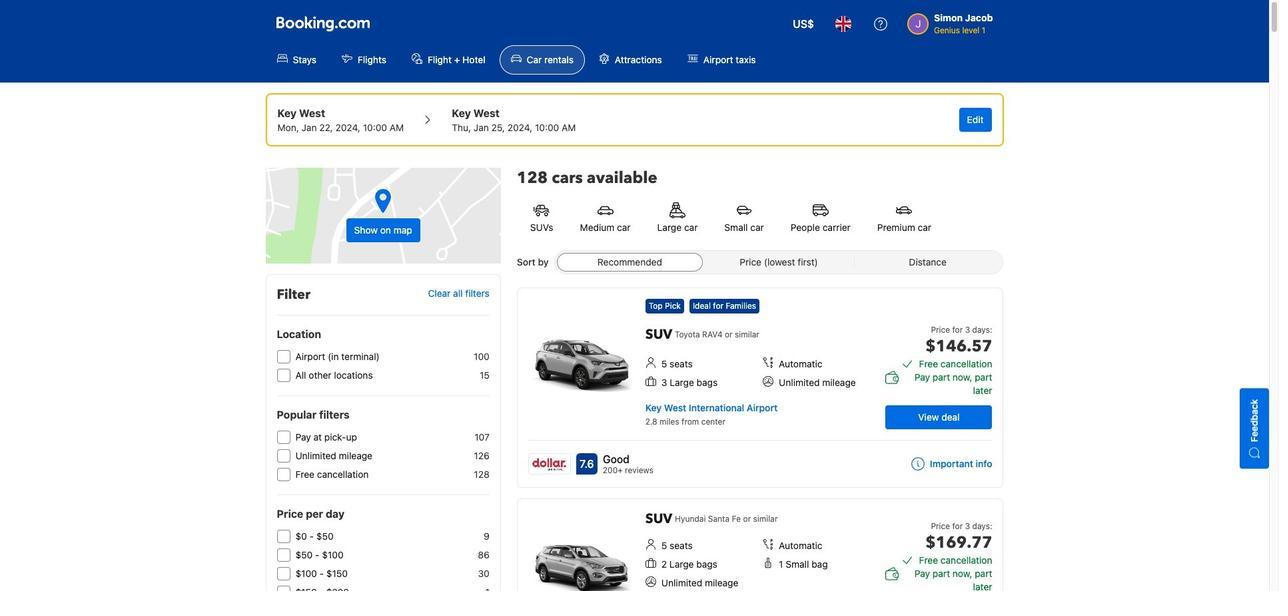 Task type: locate. For each thing, give the bounding box(es) containing it.
0 vertical spatial product card group
[[517, 288, 1004, 488]]

supplied by dollar image
[[529, 454, 570, 474]]

1 product card group from the top
[[517, 288, 1004, 488]]

2 group from the left
[[452, 105, 576, 135]]

0 horizontal spatial group
[[277, 105, 404, 135]]

group
[[277, 105, 404, 135], [452, 105, 576, 135]]

1 horizontal spatial group
[[452, 105, 576, 135]]

1 vertical spatial product card group
[[517, 499, 1004, 592]]

product card group
[[517, 288, 1004, 488], [517, 499, 1004, 592]]

drop-off location element
[[452, 105, 576, 121]]

pick-up location element
[[277, 105, 404, 121]]



Task type: describe. For each thing, give the bounding box(es) containing it.
pick-up date element
[[277, 121, 404, 135]]

drop-off date element
[[452, 121, 576, 135]]

customer rating 7.6 good element
[[603, 452, 654, 468]]

skip to main content element
[[0, 0, 1269, 83]]

2 product card group from the top
[[517, 499, 1004, 592]]

search summary element
[[265, 93, 1004, 147]]

7.6 element
[[576, 454, 598, 475]]

1 group from the left
[[277, 105, 404, 135]]



Task type: vqa. For each thing, say whether or not it's contained in the screenshot.
1st group from the left
yes



